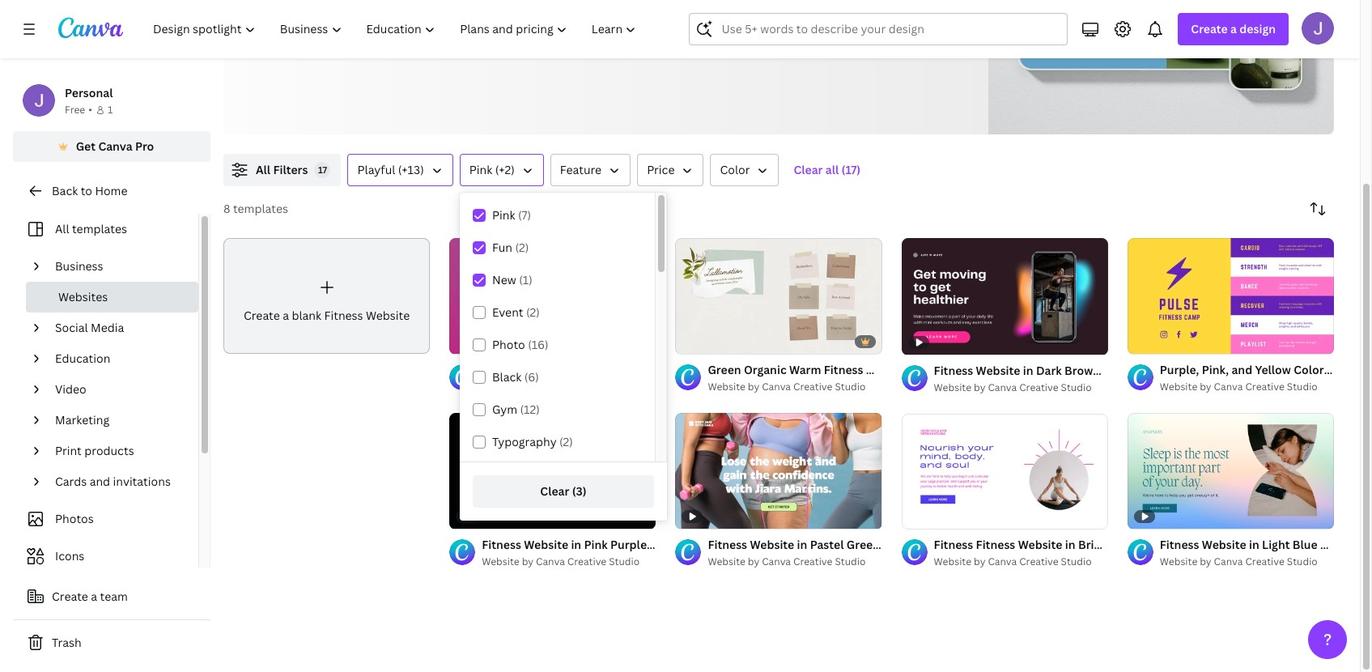 Task type: locate. For each thing, give the bounding box(es) containing it.
clear all (17)
[[794, 162, 861, 177]]

0 vertical spatial clear
[[794, 162, 823, 177]]

price button
[[638, 154, 704, 186]]

1 vertical spatial create
[[244, 308, 280, 323]]

0 horizontal spatial clear
[[541, 484, 570, 499]]

to
[[431, 9, 444, 27], [81, 183, 92, 198]]

in for dark
[[1024, 363, 1034, 378]]

0 horizontal spatial website by canva creative studio
[[708, 555, 866, 569]]

pink right neon
[[1136, 363, 1160, 378]]

style right gradients
[[1219, 363, 1247, 378]]

blank
[[292, 308, 322, 323]]

all templates
[[55, 221, 127, 237]]

0 vertical spatial templates
[[233, 201, 288, 216]]

blue inside pink and blue gradient fitness bio-link website website by canva creative studio
[[532, 362, 557, 377]]

0 horizontal spatial style
[[739, 537, 768, 553]]

1 horizontal spatial website by canva creative studio
[[934, 555, 1092, 569]]

all left filters on the top of page
[[256, 162, 271, 177]]

all for all templates
[[55, 221, 69, 237]]

0 horizontal spatial to
[[81, 183, 92, 198]]

pink left (+2)
[[470, 162, 493, 177]]

a left design
[[1231, 21, 1238, 36]]

(2) right typography
[[560, 434, 573, 450]]

website by canva creative studio link
[[482, 379, 656, 395], [708, 379, 883, 395], [1161, 379, 1335, 395], [934, 380, 1109, 396], [482, 554, 656, 571], [708, 554, 883, 571], [934, 554, 1109, 571], [1161, 554, 1335, 571]]

2 vertical spatial create
[[52, 589, 88, 604]]

2 horizontal spatial create
[[1192, 21, 1229, 36]]

typography
[[492, 434, 557, 450]]

create for create a design
[[1192, 21, 1229, 36]]

1 vertical spatial and
[[509, 362, 529, 377]]

creative inside fitness website in dark brown neon pink gradients style website by canva creative studio
[[1020, 380, 1059, 394]]

products
[[84, 443, 134, 458]]

creative
[[681, 9, 732, 27]]

1 horizontal spatial and
[[383, 30, 406, 48]]

fitness inside green organic warm fitness bio-link website website by canva creative studio
[[824, 362, 864, 377]]

creative inside pink and blue gradient fitness bio-link website website by canva creative studio
[[568, 380, 607, 394]]

1 horizontal spatial templates
[[233, 201, 288, 216]]

website
[[780, 9, 828, 27]]

all down back
[[55, 221, 69, 237]]

a for team
[[91, 589, 97, 604]]

1 horizontal spatial using
[[645, 9, 678, 27]]

1 horizontal spatial all
[[256, 162, 271, 177]]

website
[[366, 308, 410, 323], [701, 362, 746, 377], [915, 362, 959, 377], [977, 363, 1021, 378], [482, 380, 520, 394], [708, 380, 746, 394], [1161, 380, 1198, 394], [934, 380, 972, 394], [524, 537, 569, 553], [1203, 537, 1247, 553], [482, 555, 520, 569], [708, 555, 746, 569], [934, 555, 972, 569], [1161, 555, 1198, 569]]

blue
[[532, 362, 557, 377], [1293, 537, 1318, 553]]

create down icons
[[52, 589, 88, 604]]

by inside fitness website in dark brown neon pink gradients style website by canva creative studio
[[974, 380, 986, 394]]

2 horizontal spatial a
[[1231, 21, 1238, 36]]

brown
[[1065, 363, 1101, 378]]

bio- inside pink and blue gradient fitness bio-link website website by canva creative studio
[[653, 362, 676, 377]]

1 vertical spatial (2)
[[526, 305, 540, 320]]

1 horizontal spatial a
[[283, 308, 289, 323]]

pink (+2)
[[470, 162, 515, 177]]

0 vertical spatial (2)
[[516, 240, 529, 255]]

studio inside fitness website in light blue pink whit website by canva creative studio
[[1288, 555, 1319, 569]]

social media
[[55, 320, 124, 335]]

fitness website in dark brown neon pink gradients style website by canva creative studio
[[934, 363, 1247, 394]]

our
[[613, 30, 635, 48]]

1 bio- from the left
[[653, 362, 676, 377]]

(2) right fun
[[516, 240, 529, 255]]

all
[[256, 162, 271, 177], [55, 221, 69, 237]]

pink inside pink and blue gradient fitness bio-link website website by canva creative studio
[[482, 362, 506, 377]]

1 horizontal spatial link
[[889, 362, 912, 377]]

0 vertical spatial blue
[[532, 362, 557, 377]]

1 horizontal spatial create
[[244, 308, 280, 323]]

clear left all
[[794, 162, 823, 177]]

to up publish
[[431, 9, 444, 27]]

canva inside fitness website in light blue pink whit website by canva creative studio
[[1215, 555, 1244, 569]]

any
[[571, 30, 594, 48]]

0 horizontal spatial all
[[55, 221, 69, 237]]

0 horizontal spatial blue
[[532, 362, 557, 377]]

fitness website in dark brown neon pink gradients style link
[[934, 362, 1247, 380]]

marketing link
[[49, 405, 189, 436]]

1 horizontal spatial of
[[597, 30, 610, 48]]

studio inside green organic warm fitness bio-link website website by canva creative studio
[[835, 380, 866, 394]]

in left light
[[1250, 537, 1260, 553]]

(16)
[[528, 337, 549, 352]]

business
[[55, 258, 103, 274]]

neons
[[701, 537, 737, 553]]

create a blank fitness website link
[[224, 238, 430, 354]]

0 vertical spatial to
[[431, 9, 444, 27]]

1 vertical spatial a
[[283, 308, 289, 323]]

website by canva creative studio for green organic warm fitness bio-link website
[[708, 555, 866, 569]]

None search field
[[690, 13, 1069, 45]]

0 vertical spatial create
[[1192, 21, 1229, 36]]

2 vertical spatial a
[[91, 589, 97, 604]]

blue down (16)
[[532, 362, 557, 377]]

in inside fitness website in pink purple dynamic neons style website by canva creative studio
[[571, 537, 582, 553]]

templates down back to home
[[72, 221, 127, 237]]

0 horizontal spatial bio-
[[653, 362, 676, 377]]

by
[[626, 9, 642, 27], [249, 30, 265, 48], [522, 380, 534, 394], [748, 380, 760, 394], [1201, 380, 1212, 394], [974, 380, 986, 394], [522, 555, 534, 569], [748, 555, 760, 569], [974, 555, 986, 569], [1201, 555, 1212, 569]]

a left blank
[[283, 308, 289, 323]]

in
[[1024, 363, 1034, 378], [571, 537, 582, 553], [1250, 537, 1260, 553]]

style inside fitness website in pink purple dynamic neons style website by canva creative studio
[[739, 537, 768, 553]]

of left our
[[597, 30, 610, 48]]

1 vertical spatial style
[[739, 537, 768, 553]]

fitness website in light blue pink whit website by canva creative studio
[[1161, 537, 1373, 569]]

Sort by button
[[1303, 193, 1335, 225]]

pink inside button
[[470, 162, 493, 177]]

gym
[[492, 402, 518, 417]]

pink
[[470, 162, 493, 177], [492, 207, 516, 223], [482, 362, 506, 377], [1136, 363, 1160, 378], [584, 537, 608, 553], [1321, 537, 1345, 553]]

0 horizontal spatial link
[[676, 362, 698, 377]]

(2) right event at left
[[526, 305, 540, 320]]

0 vertical spatial a
[[1231, 21, 1238, 36]]

1 fitness from the left
[[527, 9, 569, 27]]

black (6)
[[492, 369, 539, 385]]

1 horizontal spatial blue
[[1293, 537, 1318, 553]]

get
[[76, 139, 96, 154]]

0 horizontal spatial templates
[[72, 221, 127, 237]]

a left team
[[91, 589, 97, 604]]

team
[[100, 589, 128, 604]]

playful (+13) button
[[348, 154, 453, 186]]

1 horizontal spatial to
[[431, 9, 444, 27]]

(12)
[[520, 402, 540, 417]]

get canva pro
[[76, 139, 154, 154]]

fun (2)
[[492, 240, 529, 255]]

0 vertical spatial and
[[383, 30, 406, 48]]

purple, pink, and yellow colorful blocks fitness bio-link website image
[[1128, 238, 1335, 354]]

in left the dark
[[1024, 363, 1034, 378]]

print products
[[55, 443, 134, 458]]

and inside pink and blue gradient fitness bio-link website website by canva creative studio
[[509, 362, 529, 377]]

0 horizontal spatial in
[[571, 537, 582, 553]]

organic
[[744, 362, 787, 377]]

clear all (17) button
[[786, 154, 869, 186]]

feature
[[560, 162, 602, 177]]

get canva pro button
[[13, 131, 211, 162]]

bio- right warm in the right bottom of the page
[[867, 362, 889, 377]]

Search search field
[[722, 14, 1058, 45]]

a inside 'button'
[[91, 589, 97, 604]]

0 vertical spatial all
[[256, 162, 271, 177]]

jacob simon image
[[1303, 12, 1335, 45]]

create inside 'button'
[[52, 589, 88, 604]]

business link
[[49, 251, 189, 282]]

templates right 8
[[233, 201, 288, 216]]

pink left (7)
[[492, 207, 516, 223]]

2 vertical spatial and
[[90, 474, 110, 489]]

(+2)
[[495, 162, 515, 177]]

clients
[[386, 9, 428, 27]]

canva inside pink and blue gradient fitness bio-link website website by canva creative studio
[[536, 380, 565, 394]]

fitness
[[527, 9, 569, 27], [735, 9, 777, 27]]

clear left (3)
[[541, 484, 570, 499]]

fitness up designed
[[735, 9, 777, 27]]

0 horizontal spatial a
[[91, 589, 97, 604]]

0 vertical spatial of
[[479, 9, 492, 27]]

1 vertical spatial all
[[55, 221, 69, 237]]

bio-
[[653, 362, 676, 377], [867, 362, 889, 377]]

one
[[459, 30, 482, 48]]

1 vertical spatial templates
[[72, 221, 127, 237]]

website by canva creative studio for fitness website in dark brown neon pink gradients style
[[934, 555, 1092, 569]]

2 vertical spatial (2)
[[560, 434, 573, 450]]

using left any
[[535, 30, 568, 48]]

0 horizontal spatial fitness
[[527, 9, 569, 27]]

0 horizontal spatial using
[[535, 30, 568, 48]]

pink and blue gradient fitness bio-link website image
[[450, 238, 656, 354]]

and down photo (16)
[[509, 362, 529, 377]]

2 horizontal spatial and
[[509, 362, 529, 377]]

to right back
[[81, 183, 92, 198]]

filters
[[273, 162, 308, 177]]

of
[[479, 9, 492, 27], [597, 30, 610, 48]]

1 horizontal spatial style
[[1219, 363, 1247, 378]]

pro
[[135, 139, 154, 154]]

1 horizontal spatial fitness
[[735, 9, 777, 27]]

(2) for fun (2)
[[516, 240, 529, 255]]

trash
[[52, 635, 82, 650]]

pink left whit
[[1321, 537, 1345, 553]]

blue right light
[[1293, 537, 1318, 553]]

pink inside fitness website in light blue pink whit website by canva creative studio
[[1321, 537, 1345, 553]]

pink left purple
[[584, 537, 608, 553]]

1 horizontal spatial bio-
[[867, 362, 889, 377]]

0 vertical spatial using
[[645, 9, 678, 27]]

using up beautifully
[[645, 9, 678, 27]]

create left blank
[[244, 308, 280, 323]]

1 horizontal spatial clear
[[794, 162, 823, 177]]

2 horizontal spatial in
[[1250, 537, 1260, 553]]

1
[[108, 103, 113, 117]]

social media link
[[49, 313, 189, 343]]

and right "cards"
[[90, 474, 110, 489]]

creative inside fitness website in light blue pink whit website by canva creative studio
[[1246, 555, 1285, 569]]

in inside fitness website in light blue pink whit website by canva creative studio
[[1250, 537, 1260, 553]]

create
[[1192, 21, 1229, 36], [244, 308, 280, 323], [52, 589, 88, 604]]

canva inside fitness website in dark brown neon pink gradients style website by canva creative studio
[[989, 380, 1018, 394]]

canva
[[98, 139, 133, 154], [536, 380, 565, 394], [762, 380, 791, 394], [1215, 380, 1244, 394], [989, 380, 1018, 394], [536, 555, 565, 569], [762, 555, 791, 569], [989, 555, 1018, 569], [1215, 555, 1244, 569]]

link
[[676, 362, 698, 377], [889, 362, 912, 377]]

0 horizontal spatial create
[[52, 589, 88, 604]]

in inside fitness website in dark brown neon pink gradients style website by canva creative studio
[[1024, 363, 1034, 378]]

fitness website templates image
[[989, 0, 1335, 134], [989, 0, 1335, 134]]

bio- left the green
[[653, 362, 676, 377]]

media
[[91, 320, 124, 335]]

create a design button
[[1179, 13, 1290, 45]]

2 link from the left
[[889, 362, 912, 377]]

and down clients at top left
[[383, 30, 406, 48]]

link inside pink and blue gradient fitness bio-link website website by canva creative studio
[[676, 362, 698, 377]]

8 templates
[[224, 201, 288, 216]]

studio inside fitness website in dark brown neon pink gradients style website by canva creative studio
[[1062, 380, 1092, 394]]

create a team button
[[13, 581, 211, 613]]

style inside fitness website in dark brown neon pink gradients style website by canva creative studio
[[1219, 363, 1247, 378]]

1 vertical spatial blue
[[1293, 537, 1318, 553]]

1 vertical spatial of
[[597, 30, 610, 48]]

style right neons
[[739, 537, 768, 553]]

event
[[492, 305, 524, 320]]

cards and invitations
[[55, 474, 171, 489]]

0 vertical spatial style
[[1219, 363, 1247, 378]]

1 vertical spatial to
[[81, 183, 92, 198]]

1 link from the left
[[676, 362, 698, 377]]

0 horizontal spatial and
[[90, 474, 110, 489]]

pink down photo
[[482, 362, 506, 377]]

playful
[[358, 162, 396, 177]]

a inside dropdown button
[[1231, 21, 1238, 36]]

create left design
[[1192, 21, 1229, 36]]

1 horizontal spatial in
[[1024, 363, 1034, 378]]

of up for
[[479, 9, 492, 27]]

beautifully
[[638, 30, 705, 48]]

publish
[[409, 30, 456, 48]]

creative
[[568, 380, 607, 394], [794, 380, 833, 394], [1246, 380, 1285, 394], [1020, 380, 1059, 394], [568, 555, 607, 569], [794, 555, 833, 569], [1020, 555, 1059, 569], [1246, 555, 1285, 569]]

1 vertical spatial clear
[[541, 484, 570, 499]]

fitness
[[324, 308, 363, 323], [611, 362, 650, 377], [824, 362, 864, 377], [934, 363, 974, 378], [482, 537, 522, 553], [1161, 537, 1200, 553]]

2 bio- from the left
[[867, 362, 889, 377]]

fitness up free
[[527, 9, 569, 27]]

create inside dropdown button
[[1192, 21, 1229, 36]]

to inside motivate prospective clients to avail of your fitness services by using creative fitness website designs by canva. customize and publish one for free using any of our beautifully designed templates.
[[431, 9, 444, 27]]

education
[[55, 351, 110, 366]]

in left purple
[[571, 537, 582, 553]]



Task type: vqa. For each thing, say whether or not it's contained in the screenshot.
Pink inside the button
yes



Task type: describe. For each thing, give the bounding box(es) containing it.
in for light
[[1250, 537, 1260, 553]]

green organic warm fitness bio-link website website by canva creative studio
[[708, 362, 959, 394]]

all for all filters
[[256, 162, 271, 177]]

playful (+13)
[[358, 162, 424, 177]]

green
[[708, 362, 742, 377]]

studio inside pink and blue gradient fitness bio-link website website by canva creative studio
[[609, 380, 640, 394]]

fitness inside fitness website in dark brown neon pink gradients style website by canva creative studio
[[934, 363, 974, 378]]

avail
[[447, 9, 476, 27]]

fitness inside fitness website in light blue pink whit website by canva creative studio
[[1161, 537, 1200, 553]]

link inside green organic warm fitness bio-link website website by canva creative studio
[[889, 362, 912, 377]]

green organic warm fitness bio-link website link
[[708, 361, 959, 379]]

clear (3)
[[541, 484, 587, 499]]

pink inside fitness website in dark brown neon pink gradients style website by canva creative studio
[[1136, 363, 1160, 378]]

(1)
[[519, 272, 533, 288]]

clear (3) button
[[473, 475, 654, 508]]

(+13)
[[398, 162, 424, 177]]

your
[[495, 9, 524, 27]]

design
[[1240, 21, 1277, 36]]

black
[[492, 369, 522, 385]]

by inside pink and blue gradient fitness bio-link website website by canva creative studio
[[522, 380, 534, 394]]

8
[[224, 201, 230, 216]]

fitness inside pink and blue gradient fitness bio-link website website by canva creative studio
[[611, 362, 650, 377]]

•
[[88, 103, 92, 117]]

cards
[[55, 474, 87, 489]]

new (1)
[[492, 272, 533, 288]]

17 filter options selected element
[[315, 162, 331, 178]]

creative inside green organic warm fitness bio-link website website by canva creative studio
[[794, 380, 833, 394]]

pink and blue gradient fitness bio-link website website by canva creative studio
[[482, 362, 746, 394]]

gradient
[[560, 362, 608, 377]]

and inside motivate prospective clients to avail of your fitness services by using creative fitness website designs by canva. customize and publish one for free using any of our beautifully designed templates.
[[383, 30, 406, 48]]

in for pink
[[571, 537, 582, 553]]

and for pink and blue gradient fitness bio-link website website by canva creative studio
[[509, 362, 529, 377]]

create a team
[[52, 589, 128, 604]]

create for create a blank fitness website
[[244, 308, 280, 323]]

create a blank fitness website element
[[224, 238, 430, 354]]

by inside fitness website in light blue pink whit website by canva creative studio
[[1201, 555, 1212, 569]]

(2) for typography (2)
[[560, 434, 573, 450]]

cards and invitations link
[[49, 467, 189, 497]]

print products link
[[49, 436, 189, 467]]

gradients
[[1162, 363, 1216, 378]]

fitness fitness website in bright blue pink white classy neons style image
[[902, 413, 1109, 530]]

1 vertical spatial using
[[535, 30, 568, 48]]

whit
[[1348, 537, 1373, 553]]

social
[[55, 320, 88, 335]]

fitness website in light blue pink whit link
[[1161, 537, 1373, 554]]

canva inside green organic warm fitness bio-link website website by canva creative studio
[[762, 380, 791, 394]]

for
[[486, 30, 504, 48]]

personal
[[65, 85, 113, 100]]

clear for clear (3)
[[541, 484, 570, 499]]

fitness website in pink purple dynamic neons style website by canva creative studio
[[482, 537, 768, 569]]

neon
[[1104, 363, 1133, 378]]

templates for 8 templates
[[233, 201, 288, 216]]

all filters
[[256, 162, 308, 177]]

dark
[[1037, 363, 1063, 378]]

video link
[[49, 374, 189, 405]]

by inside fitness website in pink purple dynamic neons style website by canva creative studio
[[522, 555, 534, 569]]

dynamic
[[650, 537, 699, 553]]

gym (12)
[[492, 402, 540, 417]]

create for create a team
[[52, 589, 88, 604]]

trash link
[[13, 627, 211, 659]]

2 horizontal spatial website by canva creative studio
[[1161, 380, 1319, 394]]

by inside green organic warm fitness bio-link website website by canva creative studio
[[748, 380, 760, 394]]

0 horizontal spatial of
[[479, 9, 492, 27]]

color
[[720, 162, 750, 177]]

free
[[507, 30, 532, 48]]

blue inside fitness website in light blue pink whit website by canva creative studio
[[1293, 537, 1318, 553]]

create a design
[[1192, 21, 1277, 36]]

and for cards and invitations
[[90, 474, 110, 489]]

bio- inside green organic warm fitness bio-link website website by canva creative studio
[[867, 362, 889, 377]]

photo (16)
[[492, 337, 549, 352]]

green organic warm fitness bio-link website image
[[676, 238, 883, 354]]

2 fitness from the left
[[735, 9, 777, 27]]

event (2)
[[492, 305, 540, 320]]

motivate
[[249, 9, 305, 27]]

canva inside button
[[98, 139, 133, 154]]

home
[[95, 183, 128, 198]]

clear for clear all (17)
[[794, 162, 823, 177]]

motivate prospective clients to avail of your fitness services by using creative fitness website designs by canva. customize and publish one for free using any of our beautifully designed templates.
[[249, 9, 879, 48]]

pink (+2) button
[[460, 154, 544, 186]]

canva inside fitness website in pink purple dynamic neons style website by canva creative studio
[[536, 555, 565, 569]]

all
[[826, 162, 839, 177]]

canva.
[[268, 30, 311, 48]]

free
[[65, 103, 85, 117]]

services
[[572, 9, 623, 27]]

fitness inside fitness website in pink purple dynamic neons style website by canva creative studio
[[482, 537, 522, 553]]

designs
[[832, 9, 879, 27]]

print
[[55, 443, 82, 458]]

marketing
[[55, 412, 109, 428]]

studio inside fitness website in pink purple dynamic neons style website by canva creative studio
[[609, 555, 640, 569]]

a for design
[[1231, 21, 1238, 36]]

warm
[[790, 362, 822, 377]]

back to home link
[[13, 175, 211, 207]]

prospective
[[308, 9, 383, 27]]

(2) for event (2)
[[526, 305, 540, 320]]

fitness website in pink purple dynamic neons style link
[[482, 537, 768, 554]]

all templates link
[[23, 214, 189, 245]]

invitations
[[113, 474, 171, 489]]

a for blank
[[283, 308, 289, 323]]

color button
[[711, 154, 780, 186]]

templates for all templates
[[72, 221, 127, 237]]

creative inside fitness website in pink purple dynamic neons style website by canva creative studio
[[568, 555, 607, 569]]

feature button
[[551, 154, 631, 186]]

price
[[647, 162, 675, 177]]

(6)
[[525, 369, 539, 385]]

photos
[[55, 511, 94, 527]]

17
[[318, 164, 327, 176]]

top level navigation element
[[143, 13, 651, 45]]

video
[[55, 382, 86, 397]]

(17)
[[842, 162, 861, 177]]

websites
[[58, 289, 108, 305]]

free •
[[65, 103, 92, 117]]

icons link
[[23, 541, 189, 572]]

pink inside fitness website in pink purple dynamic neons style website by canva creative studio
[[584, 537, 608, 553]]



